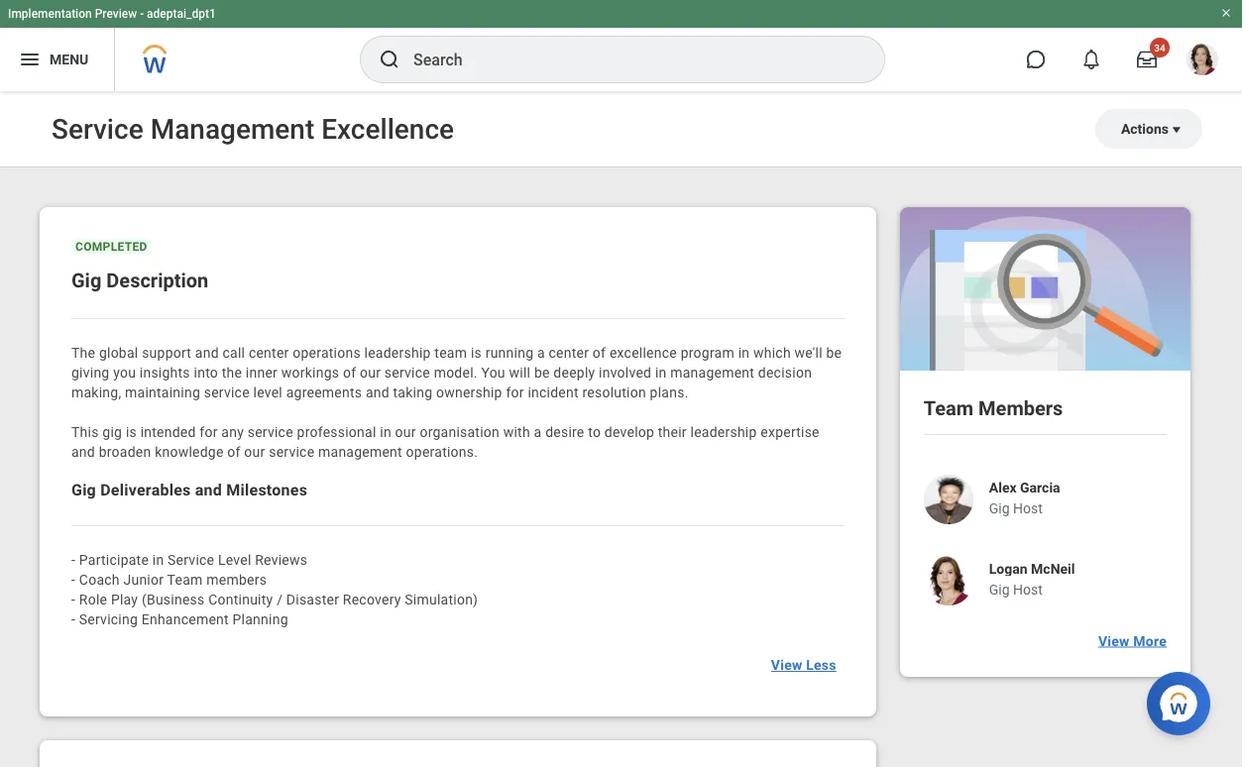 Task type: locate. For each thing, give the bounding box(es) containing it.
of down operations
[[343, 364, 356, 381]]

in right professional
[[380, 424, 391, 440]]

0 vertical spatial a
[[537, 344, 545, 361]]

service
[[384, 364, 430, 381], [204, 384, 250, 400], [248, 424, 293, 440], [269, 444, 315, 460]]

view for team members
[[1098, 633, 1130, 649]]

management
[[670, 364, 754, 381], [318, 444, 402, 460]]

0 vertical spatial leadership
[[364, 344, 431, 361]]

host down logan mcneil link at bottom
[[1013, 581, 1043, 598]]

0 vertical spatial team
[[924, 396, 974, 420]]

1 horizontal spatial view
[[1098, 633, 1130, 649]]

less
[[806, 657, 836, 673]]

reviews
[[255, 552, 307, 568]]

inner
[[246, 364, 278, 381]]

2 host from the top
[[1013, 581, 1043, 598]]

1 horizontal spatial management
[[670, 364, 754, 381]]

-
[[140, 7, 144, 21], [71, 552, 75, 568], [71, 571, 75, 588], [71, 591, 75, 608], [71, 611, 75, 627]]

for left any
[[200, 424, 218, 440]]

center up inner
[[249, 344, 289, 361]]

menu button
[[0, 28, 114, 91]]

2 horizontal spatial of
[[593, 344, 606, 361]]

1 vertical spatial management
[[318, 444, 402, 460]]

disaster
[[286, 591, 339, 608]]

gig deliverables and milestones
[[71, 480, 307, 499]]

view left less
[[771, 657, 802, 673]]

host inside "logan mcneil gig host"
[[1013, 581, 1043, 598]]

profile logan mcneil image
[[1187, 44, 1218, 79]]

- right preview
[[140, 7, 144, 21]]

actions
[[1121, 120, 1169, 137]]

1 vertical spatial leadership
[[690, 424, 757, 440]]

desire
[[545, 424, 584, 440]]

enhancement
[[141, 611, 229, 627]]

any
[[221, 424, 244, 440]]

1 vertical spatial view
[[771, 657, 802, 673]]

leadership
[[364, 344, 431, 361], [690, 424, 757, 440]]

service up milestones
[[269, 444, 315, 460]]

and
[[195, 344, 219, 361], [366, 384, 389, 400], [71, 444, 95, 460], [195, 480, 222, 499]]

- left role at the left
[[71, 591, 75, 608]]

a right with
[[534, 424, 542, 440]]

involved
[[599, 364, 651, 381]]

2 vertical spatial of
[[227, 444, 241, 460]]

1 vertical spatial of
[[343, 364, 356, 381]]

our down operations
[[360, 364, 381, 381]]

in up plans.
[[655, 364, 667, 381]]

insights
[[140, 364, 190, 381]]

which
[[753, 344, 791, 361]]

organisation
[[420, 424, 500, 440]]

recovery
[[343, 591, 401, 608]]

0 horizontal spatial is
[[126, 424, 137, 440]]

0 vertical spatial for
[[506, 384, 524, 400]]

1 vertical spatial for
[[200, 424, 218, 440]]

host
[[1013, 500, 1043, 516], [1013, 581, 1043, 598]]

global
[[99, 344, 138, 361]]

host down "alex garcia" link
[[1013, 500, 1043, 516]]

1 horizontal spatial of
[[343, 364, 356, 381]]

taking
[[393, 384, 432, 400]]

1 horizontal spatial is
[[471, 344, 482, 361]]

we'll
[[795, 344, 823, 361]]

alex
[[989, 479, 1017, 496]]

view inside button
[[1098, 633, 1130, 649]]

0 horizontal spatial view
[[771, 657, 802, 673]]

team down service on the bottom left
[[167, 571, 203, 588]]

in
[[738, 344, 750, 361], [655, 364, 667, 381], [380, 424, 391, 440], [152, 552, 164, 568]]

is
[[471, 344, 482, 361], [126, 424, 137, 440]]

menu banner
[[0, 0, 1242, 91]]

leadership right their
[[690, 424, 757, 440]]

more
[[1133, 633, 1167, 649]]

gig illustration image
[[900, 207, 1191, 371]]

develop
[[605, 424, 654, 440]]

to
[[588, 424, 601, 440]]

participate
[[79, 552, 149, 568]]

making,
[[71, 384, 121, 400]]

1 horizontal spatial team
[[924, 396, 974, 420]]

0 horizontal spatial of
[[227, 444, 241, 460]]

- inside menu banner
[[140, 7, 144, 21]]

in up junior
[[152, 552, 164, 568]]

host inside the alex garcia gig host
[[1013, 500, 1043, 516]]

continuity
[[208, 591, 273, 608]]

of
[[593, 344, 606, 361], [343, 364, 356, 381], [227, 444, 241, 460]]

0 horizontal spatial our
[[244, 444, 265, 460]]

gig
[[71, 269, 101, 292], [71, 480, 96, 499], [989, 500, 1010, 516], [989, 581, 1010, 598]]

host for garcia
[[1013, 500, 1043, 516]]

gig down alex
[[989, 500, 1010, 516]]

model.
[[434, 364, 478, 381]]

1 host from the top
[[1013, 500, 1043, 516]]

center up the deeply
[[549, 344, 589, 361]]

gig description
[[71, 269, 208, 292]]

team inside - participate in service level reviews - coach junior team members - role play (business continuity / disaster recovery simulation) - servicing enhancement planning
[[167, 571, 203, 588]]

a right running
[[537, 344, 545, 361]]

0 horizontal spatial leadership
[[364, 344, 431, 361]]

incident
[[528, 384, 579, 400]]

resolution
[[582, 384, 646, 400]]

0 vertical spatial management
[[670, 364, 754, 381]]

the
[[222, 364, 242, 381]]

running
[[485, 344, 534, 361]]

1 vertical spatial our
[[395, 424, 416, 440]]

broaden
[[99, 444, 151, 460]]

view inside button
[[771, 657, 802, 673]]

1 horizontal spatial leadership
[[690, 424, 757, 440]]

implementation preview -   adeptai_dpt1
[[8, 7, 216, 21]]

and down the this
[[71, 444, 95, 460]]

0 horizontal spatial team
[[167, 571, 203, 588]]

1 vertical spatial is
[[126, 424, 137, 440]]

intended
[[140, 424, 196, 440]]

our up milestones
[[244, 444, 265, 460]]

be
[[826, 344, 842, 361], [534, 364, 550, 381]]

- left coach
[[71, 571, 75, 588]]

is right gig
[[126, 424, 137, 440]]

for down will
[[506, 384, 524, 400]]

maintaining
[[125, 384, 200, 400]]

description
[[106, 269, 208, 292]]

professional
[[297, 424, 376, 440]]

our down taking
[[395, 424, 416, 440]]

service down 'the' on the left top of page
[[204, 384, 250, 400]]

deeply
[[553, 364, 595, 381]]

be right we'll
[[826, 344, 842, 361]]

justify image
[[18, 48, 42, 71]]

management down professional
[[318, 444, 402, 460]]

team
[[924, 396, 974, 420], [167, 571, 203, 588]]

2 vertical spatial our
[[244, 444, 265, 460]]

view left more
[[1098, 633, 1130, 649]]

expertise
[[761, 424, 820, 440]]

0 vertical spatial host
[[1013, 500, 1043, 516]]

knowledge
[[155, 444, 224, 460]]

of down any
[[227, 444, 241, 460]]

service up taking
[[384, 364, 430, 381]]

this
[[71, 424, 99, 440]]

our
[[360, 364, 381, 381], [395, 424, 416, 440], [244, 444, 265, 460]]

2 center from the left
[[549, 344, 589, 361]]

1 vertical spatial team
[[167, 571, 203, 588]]

level
[[218, 552, 251, 568]]

1 vertical spatial be
[[534, 364, 550, 381]]

team left members
[[924, 396, 974, 420]]

the global support and call center operations leadership team is running a center of excellence program in which we'll be giving you insights into the inner workings of our service model. you will be deeply involved in management decision making, maintaining service level agreements and taking ownership for incident resolution plans. this gig is intended for any service professional in our organisation with a desire to develop their leadership expertise and broaden knowledge of our service management operations.
[[71, 344, 846, 460]]

is right team
[[471, 344, 482, 361]]

1 vertical spatial host
[[1013, 581, 1043, 598]]

host for mcneil
[[1013, 581, 1043, 598]]

of up the deeply
[[593, 344, 606, 361]]

2 horizontal spatial our
[[395, 424, 416, 440]]

center
[[249, 344, 289, 361], [549, 344, 589, 361]]

milestones
[[226, 480, 307, 499]]

1 horizontal spatial be
[[826, 344, 842, 361]]

gig down logan
[[989, 581, 1010, 598]]

management down 'program'
[[670, 364, 754, 381]]

1 horizontal spatial for
[[506, 384, 524, 400]]

alex garcia link
[[989, 479, 1060, 496]]

0 vertical spatial our
[[360, 364, 381, 381]]

1 horizontal spatial our
[[360, 364, 381, 381]]

leadership up taking
[[364, 344, 431, 361]]

logan mcneil link
[[989, 561, 1075, 577]]

be right will
[[534, 364, 550, 381]]

1 horizontal spatial center
[[549, 344, 589, 361]]

in left which
[[738, 344, 750, 361]]

0 horizontal spatial management
[[318, 444, 402, 460]]

0 horizontal spatial for
[[200, 424, 218, 440]]

0 horizontal spatial center
[[249, 344, 289, 361]]

adeptai_dpt1
[[147, 7, 216, 21]]

0 vertical spatial view
[[1098, 633, 1130, 649]]

alex garcia gig host
[[989, 479, 1060, 516]]



Task type: vqa. For each thing, say whether or not it's contained in the screenshot.
search field
no



Task type: describe. For each thing, give the bounding box(es) containing it.
34 button
[[1125, 38, 1170, 81]]

members
[[978, 396, 1063, 420]]

/
[[277, 591, 283, 608]]

operations.
[[406, 444, 478, 460]]

logan
[[989, 561, 1028, 577]]

view less
[[771, 657, 836, 673]]

program
[[681, 344, 734, 361]]

caret down image
[[1169, 122, 1185, 138]]

plans.
[[650, 384, 688, 400]]

1 center from the left
[[249, 344, 289, 361]]

agreements
[[286, 384, 362, 400]]

level
[[253, 384, 282, 400]]

decision
[[758, 364, 812, 381]]

the
[[71, 344, 95, 361]]

call
[[223, 344, 245, 361]]

support
[[142, 344, 191, 361]]

actions button
[[1095, 109, 1202, 149]]

and down knowledge
[[195, 480, 222, 499]]

implementation
[[8, 7, 92, 21]]

ownership
[[436, 384, 502, 400]]

and up into
[[195, 344, 219, 361]]

Search Workday  search field
[[413, 38, 844, 81]]

1 vertical spatial a
[[534, 424, 542, 440]]

in inside - participate in service level reviews - coach junior team members - role play (business continuity / disaster recovery simulation) - servicing enhancement planning
[[152, 552, 164, 568]]

play
[[111, 591, 138, 608]]

you
[[481, 364, 505, 381]]

preview
[[95, 7, 137, 21]]

their
[[658, 424, 687, 440]]

with
[[503, 424, 530, 440]]

- left participate
[[71, 552, 75, 568]]

gig inside "logan mcneil gig host"
[[989, 581, 1010, 598]]

servicing
[[79, 611, 138, 627]]

inbox large image
[[1137, 50, 1157, 69]]

service right any
[[248, 424, 293, 440]]

deliverables
[[100, 480, 191, 499]]

will
[[509, 364, 531, 381]]

(business
[[142, 591, 205, 608]]

menu
[[50, 51, 88, 68]]

gig down completed
[[71, 269, 101, 292]]

service
[[168, 552, 214, 568]]

and left taking
[[366, 384, 389, 400]]

garcia
[[1020, 479, 1060, 496]]

into
[[194, 364, 218, 381]]

0 horizontal spatial be
[[534, 364, 550, 381]]

view less button
[[763, 645, 844, 685]]

34
[[1154, 42, 1165, 54]]

team members
[[924, 396, 1063, 420]]

gig down the this
[[71, 480, 96, 499]]

planning
[[233, 611, 288, 627]]

workings
[[281, 364, 339, 381]]

coach
[[79, 571, 120, 588]]

excellence
[[610, 344, 677, 361]]

team
[[435, 344, 467, 361]]

giving
[[71, 364, 109, 381]]

gig
[[102, 424, 122, 440]]

- participate in service level reviews - coach junior team members - role play (business continuity / disaster recovery simulation) - servicing enhancement planning
[[71, 552, 478, 627]]

simulation)
[[405, 591, 478, 608]]

members
[[206, 571, 267, 588]]

role
[[79, 591, 107, 608]]

gig inside the alex garcia gig host
[[989, 500, 1010, 516]]

operations
[[293, 344, 361, 361]]

0 vertical spatial is
[[471, 344, 482, 361]]

junior
[[123, 571, 164, 588]]

view more
[[1098, 633, 1167, 649]]

0 vertical spatial of
[[593, 344, 606, 361]]

you
[[113, 364, 136, 381]]

logan mcneil gig host
[[989, 561, 1075, 598]]

search image
[[378, 48, 401, 71]]

mcneil
[[1031, 561, 1075, 577]]

- left servicing
[[71, 611, 75, 627]]

close environment banner image
[[1220, 7, 1232, 19]]

0 vertical spatial be
[[826, 344, 842, 361]]

notifications large image
[[1081, 50, 1101, 69]]

view for gig description
[[771, 657, 802, 673]]

completed
[[75, 240, 147, 254]]

view more button
[[1090, 621, 1175, 661]]



